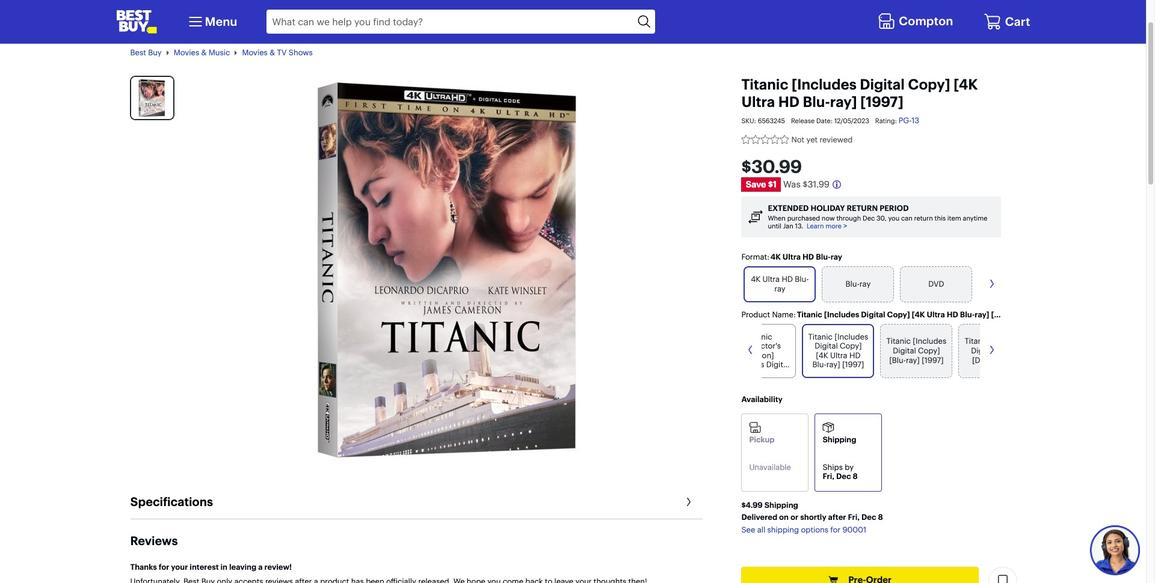 Task type: describe. For each thing, give the bounding box(es) containing it.
titanic [includes digital copy] [4k ultra hd blu-ray] [1997] button
[[802, 324, 874, 378]]

fri, inside the $4.99 shipping delivered on or shortly after fri, dec 8 see all shipping options for 90001
[[848, 513, 860, 522]]

more
[[826, 222, 842, 231]]

ships
[[823, 462, 843, 472]]

6563245
[[758, 117, 785, 125]]

st.
[[255, 9, 265, 18]]

digital for titanic [includes digital copy] [4k ultra hd blu-ray] [1997]
[[815, 341, 838, 351]]

dvd
[[929, 279, 944, 289]]

[1997] inside titanic [includes digital copy] [4k ultra hd blu-ray] [1997]
[[842, 360, 864, 370]]

review!
[[264, 563, 292, 572]]

was $31.99
[[783, 179, 830, 190]]

best buy link
[[130, 47, 162, 57]]

until
[[768, 222, 781, 231]]

hd inside titanic [collector's edition] [includes digital copy] [4k ultra hd blu-ray] [1997]
[[740, 379, 751, 388]]

0 vertical spatial shipping
[[823, 435, 856, 445]]

see
[[741, 525, 755, 535]]

[includes down blu-ray button
[[824, 310, 859, 319]]

on
[[779, 513, 789, 522]]

anytime
[[963, 214, 988, 223]]

[includes for titanic [includes digital copy] [4k ultra hd blu-ray] [1997]
[[835, 332, 868, 341]]

date
[[816, 117, 831, 125]]

thanks
[[130, 563, 157, 572]]

see all shipping options for 90001 button
[[741, 525, 866, 535]]

dvd button
[[900, 267, 972, 302]]

$31.99
[[803, 179, 830, 190]]

your
[[171, 563, 188, 572]]

cart link
[[984, 13, 1030, 31]]

you
[[888, 214, 900, 223]]

& for music
[[201, 47, 207, 57]]

titanic [includes digital copy] [dvd] [1997]
[[965, 337, 1025, 365]]

[dvd]
[[972, 355, 993, 365]]

business
[[408, 9, 439, 18]]

reviews
[[130, 534, 178, 549]]

best buy outlet
[[301, 9, 357, 18]]

product
[[741, 310, 770, 319]]

[1997] inside titanic [includes digital copy] [4k ultra hd blu-ray] [1997] sku : 6563245 release date : 12/05/2023 rating : pg-13
[[860, 93, 904, 111]]

blu- down 'dvd' button
[[960, 310, 975, 319]]

extended holiday return period heading
[[768, 204, 994, 214]]

movies & music
[[174, 47, 230, 57]]

blu- inside 4k ultra hd blu- ray
[[795, 275, 809, 284]]

after
[[828, 513, 846, 522]]

copy] for titanic [includes digital copy] [4k ultra hd blu-ray] [1997] sku : 6563245 release date : 12/05/2023 rating : pg-13
[[908, 76, 950, 93]]

leaving
[[229, 563, 256, 572]]

titanic for titanic [includes digital copy] [dvd] [1997]
[[965, 337, 989, 346]]

edition]
[[746, 351, 774, 360]]

$1
[[768, 179, 777, 190]]

tv
[[277, 47, 287, 57]]

best buy business
[[374, 9, 439, 18]]

[blu-
[[889, 355, 906, 365]]

[collector's
[[739, 341, 781, 351]]

yes, best buy sells that
[[116, 9, 201, 18]]

8 inside the $4.99 shipping delivered on or shortly after fri, dec 8 see all shipping options for 90001
[[878, 513, 883, 522]]

8 inside ships by fri, dec 8
[[853, 472, 858, 481]]

specifications
[[130, 495, 213, 510]]

best buy help human beacon image
[[1089, 525, 1140, 576]]

purchased
[[787, 214, 820, 223]]

blu- down the learn more ˃
[[816, 252, 831, 262]]

titanic [includes digital copy] [4k ultra hd blu-ray] [1997] sku : 6563245 release date : 12/05/2023 rating : pg-13
[[741, 76, 978, 125]]

jude
[[267, 9, 284, 18]]

hd inside titanic [includes digital copy] [4k ultra hd blu-ray] [1997] sku : 6563245 release date : 12/05/2023 rating : pg-13
[[778, 93, 800, 111]]

yet
[[806, 135, 818, 144]]

ultra inside titanic [includes digital copy] [4k ultra hd blu-ray] [1997] sku : 6563245 release date : 12/05/2023 rating : pg-13
[[741, 93, 775, 111]]

[1997] inside titanic [collector's edition] [includes digital copy] [4k ultra hd blu-ray] [1997]
[[749, 388, 771, 398]]

not yet reviewed
[[791, 135, 853, 144]]

cart
[[1005, 14, 1030, 29]]

extended
[[768, 204, 809, 213]]

movies & tv shows
[[242, 47, 313, 57]]

ray inside 4k ultra hd blu- ray
[[774, 284, 785, 294]]

buy for best buy business
[[392, 9, 406, 18]]

pickup
[[749, 435, 775, 445]]

blu- inside titanic [collector's edition] [includes digital copy] [4k ultra hd blu-ray] [1997]
[[753, 379, 767, 388]]

best buy
[[130, 47, 162, 57]]

yes, best buy sells that link
[[116, 9, 201, 18]]

blu-ray button
[[822, 267, 894, 302]]

[includes inside titanic [collector's edition] [includes digital copy] [4k ultra hd blu-ray] [1997]
[[731, 360, 764, 370]]

extended holiday return period
[[768, 204, 909, 213]]

availability
[[741, 395, 783, 404]]

that
[[185, 9, 201, 18]]

dec inside the $4.99 shipping delivered on or shortly after fri, dec 8 see all shipping options for 90001
[[862, 513, 876, 522]]

titanic for titanic [includes digital copy] [4k ultra hd blu-ray] [1997]
[[808, 332, 833, 341]]

shortly
[[800, 513, 826, 522]]

hd inside 4k ultra hd blu- ray
[[782, 275, 793, 284]]

0 vertical spatial 4k
[[771, 252, 781, 262]]

hd down the learn at the right
[[803, 252, 814, 262]]

advertisement region
[[281, 18, 865, 38]]

in
[[220, 563, 227, 572]]

titanic for titanic [includes digital copy] [4k ultra hd blu-ray] [1997] sku : 6563245 release date : 12/05/2023 rating : pg-13
[[741, 76, 788, 93]]

titanic [collector's edition] [includes digital copy] [4k ultra hd blu-ray] [1997] button
[[724, 324, 796, 398]]

pg-13 button
[[899, 115, 919, 125]]

ultra inside titanic [includes digital copy] [4k ultra hd blu-ray] [1997]
[[830, 351, 847, 360]]

pg-
[[899, 115, 912, 125]]

reviewed
[[820, 135, 853, 144]]

ray inside button
[[860, 279, 871, 289]]

jan 13.
[[783, 222, 803, 231]]

now
[[822, 214, 835, 223]]

format : 4k ultra hd blu-ray
[[741, 252, 842, 262]]

copy] for titanic [includes digital copy] [4k ultra hd blu-ray] [1997]
[[840, 341, 862, 351]]

unavailable
[[749, 462, 791, 472]]

or
[[791, 513, 799, 522]]

1 vertical spatial for
[[159, 563, 169, 572]]

˃
[[843, 222, 847, 231]]

movies for movies & tv shows
[[242, 47, 268, 57]]

fri, inside ships by fri, dec 8
[[823, 472, 834, 481]]

titanic [collector's edition] [includes digital copy] [4k ultra hd blu-ray] [1997]
[[731, 332, 790, 398]]

dec 30,
[[863, 214, 887, 223]]

digital for titanic [includes digital copy] [4k ultra hd blu-ray] [1997] sku : 6563245 release date : 12/05/2023 rating : pg-13
[[860, 76, 905, 93]]

[1997] inside titanic [includes digital copy] [dvd] [1997]
[[995, 355, 1017, 365]]

13
[[912, 115, 919, 125]]

by
[[845, 462, 854, 472]]

[1997] up titanic [includes digital copy] [dvd] [1997]
[[991, 310, 1015, 319]]

yes,
[[116, 9, 130, 18]]

4k ultra hd blu- ray button
[[744, 267, 816, 302]]

movies & music link
[[174, 47, 230, 57]]

options
[[801, 525, 828, 535]]

for inside the $4.99 shipping delivered on or shortly after fri, dec 8 see all shipping options for 90001
[[830, 525, 841, 535]]

& for tv
[[270, 47, 275, 57]]

titanic [includes digital copy] [blu-ray] [1997]
[[887, 337, 946, 365]]

save
[[746, 179, 766, 190]]

copy] for titanic [includes digital copy] [blu-ray] [1997]
[[918, 346, 940, 356]]

not
[[791, 135, 804, 144]]

ultra up 4k ultra hd blu- ray
[[783, 252, 801, 262]]

was
[[783, 179, 801, 190]]

hd inside titanic [includes digital copy] [4k ultra hd blu-ray] [1997]
[[849, 351, 861, 360]]

1 horizontal spatial front zoom. titanic [includes digital copy] [4k ultra hd blu-ray] [1997]. image
[[309, 77, 588, 462]]

donate
[[218, 9, 244, 18]]

ultra inside 4k ultra hd blu- ray
[[763, 275, 780, 284]]



Task type: vqa. For each thing, say whether or not it's contained in the screenshot.
THE APPLE - PRE-OWNED IPHONE 14 PRO MAX 5G 256GB (UNLOCKED) - SILVER 'image'
no



Task type: locate. For each thing, give the bounding box(es) containing it.
titanic for titanic [collector's edition] [includes digital copy] [4k ultra hd blu-ray] [1997]
[[748, 332, 772, 341]]

[includes for titanic [includes digital copy] [blu-ray] [1997]
[[913, 337, 946, 346]]

1 horizontal spatial fri,
[[848, 513, 860, 522]]

blu- inside titanic [includes digital copy] [4k ultra hd blu-ray] [1997]
[[812, 360, 826, 370]]

ray]
[[830, 93, 857, 111], [975, 310, 989, 319], [906, 355, 920, 365], [826, 360, 840, 370], [767, 379, 781, 388]]

1 & from the left
[[201, 47, 207, 57]]

copy] inside titanic [includes digital copy] [blu-ray] [1997]
[[918, 346, 940, 356]]

hd up availability
[[740, 379, 751, 388]]

0 horizontal spatial ray
[[774, 284, 785, 294]]

ultra down format
[[763, 275, 780, 284]]

digital inside titanic [includes digital copy] [4k ultra hd blu-ray] [1997]
[[815, 341, 838, 351]]

a
[[258, 563, 263, 572]]

ray] inside titanic [includes digital copy] [4k ultra hd blu-ray] [1997]
[[826, 360, 840, 370]]

delivered
[[741, 513, 777, 522]]

0 vertical spatial dec
[[836, 472, 851, 481]]

buy left business
[[392, 9, 406, 18]]

this
[[935, 214, 946, 223]]

save $1
[[746, 179, 777, 190]]

: left 6563245
[[754, 117, 756, 125]]

[includes inside titanic [includes digital copy] [4k ultra hd blu-ray] [1997]
[[835, 332, 868, 341]]

can
[[901, 214, 912, 223]]

titanic [includes digital copy] [4k ultra hd blu-ray] [1997]
[[808, 332, 868, 370]]

: down 4k ultra hd blu- ray button
[[793, 310, 796, 319]]

copy] right [blu-
[[918, 346, 940, 356]]

shipping inside the $4.99 shipping delivered on or shortly after fri, dec 8 see all shipping options for 90001
[[764, 500, 798, 510]]

interest
[[190, 563, 219, 572]]

1 horizontal spatial 8
[[878, 513, 883, 522]]

fri, left by
[[823, 472, 834, 481]]

[includes up [dvd]
[[991, 337, 1025, 346]]

blu- up availability
[[753, 379, 767, 388]]

2 horizontal spatial ray
[[860, 279, 871, 289]]

[includes down 'dvd' button
[[913, 337, 946, 346]]

learn more ˃
[[807, 222, 847, 231]]

: left pg-
[[895, 117, 897, 125]]

1 vertical spatial 8
[[878, 513, 883, 522]]

when
[[768, 214, 786, 223]]

pricing information info image
[[833, 180, 841, 189]]

:
[[754, 117, 756, 125], [831, 117, 833, 125], [895, 117, 897, 125], [767, 252, 769, 262], [793, 310, 796, 319]]

blu- inside titanic [includes digital copy] [4k ultra hd blu-ray] [1997] sku : 6563245 release date : 12/05/2023 rating : pg-13
[[803, 93, 830, 111]]

for left 'your'
[[159, 563, 169, 572]]

copy] for titanic [includes digital copy] [dvd] [1997]
[[996, 346, 1018, 356]]

2 movies from the left
[[242, 47, 268, 57]]

ray] inside titanic [includes digital copy] [blu-ray] [1997]
[[906, 355, 920, 365]]

copy] down edition]
[[732, 369, 754, 379]]

1 horizontal spatial shipping
[[823, 435, 856, 445]]

movies for movies & music
[[174, 47, 199, 57]]

ray
[[831, 252, 842, 262], [860, 279, 871, 289], [774, 284, 785, 294]]

copy] inside titanic [includes digital copy] [4k ultra hd blu-ray] [1997]
[[840, 341, 862, 351]]

name
[[772, 310, 793, 319]]

best right yes, at the left of the page
[[132, 9, 148, 18]]

movies & tv shows link
[[242, 47, 313, 57]]

0 horizontal spatial 4k
[[751, 275, 761, 284]]

blu- inside button
[[846, 279, 860, 289]]

donate to st. jude link
[[218, 9, 284, 18]]

[4k inside titanic [includes digital copy] [4k ultra hd blu-ray] [1997]
[[816, 351, 828, 360]]

period
[[880, 204, 909, 213]]

buy for best buy
[[148, 47, 162, 57]]

1 horizontal spatial &
[[270, 47, 275, 57]]

item
[[947, 214, 961, 223]]

copy] inside titanic [includes digital copy] [dvd] [1997]
[[996, 346, 1018, 356]]

titanic inside titanic [collector's edition] [includes digital copy] [4k ultra hd blu-ray] [1997]
[[748, 332, 772, 341]]

0 vertical spatial 8
[[853, 472, 858, 481]]

copy] right [dvd]
[[996, 346, 1018, 356]]

1 vertical spatial 4k
[[751, 275, 761, 284]]

copy] inside titanic [includes digital copy] [4k ultra hd blu-ray] [1997] sku : 6563245 release date : 12/05/2023 rating : pg-13
[[908, 76, 950, 93]]

front zoom. titanic [includes digital copy] [4k ultra hd blu-ray] [1997]. image
[[309, 77, 588, 462], [138, 79, 166, 117]]

0 horizontal spatial front zoom. titanic [includes digital copy] [4k ultra hd blu-ray] [1997]. image
[[138, 79, 166, 117]]

0 horizontal spatial 8
[[853, 472, 858, 481]]

0 horizontal spatial shipping
[[764, 500, 798, 510]]

rating
[[875, 117, 895, 125]]

8 right ships
[[853, 472, 858, 481]]

shipping up ships
[[823, 435, 856, 445]]

best down bestbuy.com image
[[130, 47, 146, 57]]

ultra up sku
[[741, 93, 775, 111]]

ultra down edition]
[[771, 369, 788, 379]]

digital inside titanic [collector's edition] [includes digital copy] [4k ultra hd blu-ray] [1997]
[[766, 360, 790, 370]]

learn
[[807, 222, 824, 231]]

for
[[830, 525, 841, 535], [159, 563, 169, 572]]

[4k inside titanic [includes digital copy] [4k ultra hd blu-ray] [1997] sku : 6563245 release date : 12/05/2023 rating : pg-13
[[954, 76, 978, 93]]

hd up "release"
[[778, 93, 800, 111]]

blu- up date at the right top
[[803, 93, 830, 111]]

through
[[837, 214, 861, 223]]

menu
[[205, 14, 237, 29]]

1 vertical spatial dec
[[862, 513, 876, 522]]

[1997] right [dvd]
[[995, 355, 1017, 365]]

hd left [blu-
[[849, 351, 861, 360]]

4k inside 4k ultra hd blu- ray
[[751, 275, 761, 284]]

$4.99
[[741, 500, 763, 510]]

dec up after on the bottom right of page
[[836, 472, 851, 481]]

[4k inside titanic [collector's edition] [includes digital copy] [4k ultra hd blu-ray] [1997]
[[756, 369, 769, 379]]

movies left tv
[[242, 47, 268, 57]]

best right "outlet"
[[374, 9, 390, 18]]

titanic inside titanic [includes digital copy] [4k ultra hd blu-ray] [1997] sku : 6563245 release date : 12/05/2023 rating : pg-13
[[741, 76, 788, 93]]

[includes for titanic [includes digital copy] [dvd] [1997]
[[991, 337, 1025, 346]]

all
[[757, 525, 765, 535]]

[includes down product name : titanic [includes digital copy] [4k ultra hd blu-ray] [1997]
[[835, 332, 868, 341]]

0 horizontal spatial movies
[[174, 47, 199, 57]]

utility element
[[116, 0, 1030, 19]]

: up reviewed
[[831, 117, 833, 125]]

digital for titanic [includes digital copy] [blu-ray] [1997]
[[893, 346, 916, 356]]

ray] inside titanic [includes digital copy] [4k ultra hd blu-ray] [1997] sku : 6563245 release date : 12/05/2023 rating : pg-13
[[830, 93, 857, 111]]

8
[[853, 472, 858, 481], [878, 513, 883, 522]]

release
[[791, 117, 815, 125]]

copy] inside titanic [collector's edition] [includes digital copy] [4k ultra hd blu-ray] [1997]
[[732, 369, 754, 379]]

hd
[[778, 93, 800, 111], [803, 252, 814, 262], [782, 275, 793, 284], [947, 310, 958, 319], [849, 351, 861, 360], [740, 379, 751, 388]]

blu- right titanic [collector's edition] [includes digital copy] [4k ultra hd blu-ray] [1997]
[[812, 360, 826, 370]]

buy down bestbuy.com image
[[148, 47, 162, 57]]

hd down format : 4k ultra hd blu-ray
[[782, 275, 793, 284]]

ray down more
[[831, 252, 842, 262]]

Type to search. Navigate forward to hear suggestions text field
[[266, 10, 634, 34]]

1 movies from the left
[[174, 47, 199, 57]]

menu button
[[186, 12, 237, 31]]

buy left "outlet"
[[319, 9, 333, 18]]

[1997] left [blu-
[[842, 360, 864, 370]]

0 horizontal spatial dec
[[836, 472, 851, 481]]

return
[[914, 214, 933, 223]]

ships by fri, dec 8
[[823, 462, 858, 481]]

[1997] inside titanic [includes digital copy] [blu-ray] [1997]
[[922, 355, 944, 365]]

blu-ray
[[846, 279, 871, 289]]

blu- down format : 4k ultra hd blu-ray
[[795, 275, 809, 284]]

best for best buy
[[130, 47, 146, 57]]

[includes inside titanic [includes digital copy] [dvd] [1997]
[[991, 337, 1025, 346]]

[1997] up rating
[[860, 93, 904, 111]]

1 horizontal spatial for
[[830, 525, 841, 535]]

product name : titanic [includes digital copy] [4k ultra hd blu-ray] [1997]
[[741, 310, 1015, 319]]

ultra inside titanic [collector's edition] [includes digital copy] [4k ultra hd blu-ray] [1997]
[[771, 369, 788, 379]]

holiday
[[811, 204, 845, 213]]

titanic inside titanic [includes digital copy] [4k ultra hd blu-ray] [1997]
[[808, 332, 833, 341]]

movies
[[174, 47, 199, 57], [242, 47, 268, 57]]

8 right after on the bottom right of page
[[878, 513, 883, 522]]

digital inside titanic [includes digital copy] [4k ultra hd blu-ray] [1997] sku : 6563245 release date : 12/05/2023 rating : pg-13
[[860, 76, 905, 93]]

0 horizontal spatial &
[[201, 47, 207, 57]]

titanic [includes digital copy] [blu-ray] [1997] button
[[880, 324, 953, 378]]

format
[[741, 252, 767, 262]]

[includes
[[792, 76, 857, 93], [824, 310, 859, 319], [835, 332, 868, 341], [913, 337, 946, 346], [991, 337, 1025, 346], [731, 360, 764, 370]]

cart icon image
[[984, 13, 1002, 31]]

digital inside titanic [includes digital copy] [dvd] [1997]
[[971, 346, 994, 356]]

ray up product name : titanic [includes digital copy] [4k ultra hd blu-ray] [1997]
[[860, 279, 871, 289]]

dec up '90001'
[[862, 513, 876, 522]]

1 horizontal spatial dec
[[862, 513, 876, 522]]

[1997] right [blu-
[[922, 355, 944, 365]]

shows
[[289, 47, 313, 57]]

ultra down 'dvd' button
[[927, 310, 945, 319]]

compton button
[[878, 10, 956, 33]]

best buy business link
[[374, 9, 439, 18]]

digital inside titanic [includes digital copy] [blu-ray] [1997]
[[893, 346, 916, 356]]

thanks for your interest in leaving a review!
[[130, 563, 292, 572]]

1 horizontal spatial movies
[[242, 47, 268, 57]]

copy] up titanic [includes digital copy] [blu-ray] [1997]
[[887, 310, 910, 319]]

1 horizontal spatial ray
[[831, 252, 842, 262]]

copy] down product name : titanic [includes digital copy] [4k ultra hd blu-ray] [1997]
[[840, 341, 862, 351]]

when purchased now through dec 30, you can return this item anytime until jan 13.
[[768, 214, 988, 231]]

0 vertical spatial for
[[830, 525, 841, 535]]

titanic inside titanic [includes digital copy] [blu-ray] [1997]
[[887, 337, 911, 346]]

blu- up product name : titanic [includes digital copy] [4k ultra hd blu-ray] [1997]
[[846, 279, 860, 289]]

0 horizontal spatial for
[[159, 563, 169, 572]]

buy
[[150, 9, 164, 18], [319, 9, 333, 18], [392, 9, 406, 18], [148, 47, 162, 57]]

music
[[209, 47, 230, 57]]

1 vertical spatial shipping
[[764, 500, 798, 510]]

ultra down product name : titanic [includes digital copy] [4k ultra hd blu-ray] [1997]
[[830, 351, 847, 360]]

copy]
[[908, 76, 950, 93], [887, 310, 910, 319], [840, 341, 862, 351], [918, 346, 940, 356], [996, 346, 1018, 356], [732, 369, 754, 379]]

blu-
[[803, 93, 830, 111], [816, 252, 831, 262], [795, 275, 809, 284], [846, 279, 860, 289], [960, 310, 975, 319], [812, 360, 826, 370], [753, 379, 767, 388]]

movies left music
[[174, 47, 199, 57]]

1 horizontal spatial 4k
[[771, 252, 781, 262]]

caret-right icon image
[[681, 495, 696, 510]]

fri, up '90001'
[[848, 513, 860, 522]]

& left tv
[[270, 47, 275, 57]]

$30.99
[[741, 156, 802, 178]]

for down after on the bottom right of page
[[830, 525, 841, 535]]

2 & from the left
[[270, 47, 275, 57]]

best right 'jude'
[[301, 9, 317, 18]]

titanic inside titanic [includes digital copy] [dvd] [1997]
[[965, 337, 989, 346]]

[includes for titanic [includes digital copy] [4k ultra hd blu-ray] [1997] sku : 6563245 release date : 12/05/2023 rating : pg-13
[[792, 76, 857, 93]]

hd down 'dvd' button
[[947, 310, 958, 319]]

specifications button
[[130, 486, 703, 519]]

shipping up on
[[764, 500, 798, 510]]

0 vertical spatial fri,
[[823, 472, 834, 481]]

bestbuy.com image
[[116, 10, 157, 34]]

[1997] down edition]
[[749, 388, 771, 398]]

: up 4k ultra hd blu- ray
[[767, 252, 769, 262]]

4k right format
[[771, 252, 781, 262]]

titanic [includes digital copy] [dvd] [1997] button
[[959, 324, 1031, 378]]

best for best buy outlet
[[301, 9, 317, 18]]

dec inside ships by fri, dec 8
[[836, 472, 851, 481]]

shipping
[[767, 525, 799, 535]]

90001
[[843, 525, 866, 535]]

ray up "name"
[[774, 284, 785, 294]]

buy left sells at left
[[150, 9, 164, 18]]

$4.99 shipping delivered on or shortly after fri, dec 8 see all shipping options for 90001
[[741, 500, 883, 535]]

save image
[[996, 574, 1010, 584]]

[includes down '[collector's'
[[731, 360, 764, 370]]

digital for titanic [includes digital copy] [dvd] [1997]
[[971, 346, 994, 356]]

4k down format
[[751, 275, 761, 284]]

sells
[[166, 9, 183, 18]]

buy for best buy outlet
[[319, 9, 333, 18]]

to
[[246, 9, 253, 18]]

0 horizontal spatial fri,
[[823, 472, 834, 481]]

compton
[[899, 13, 953, 28]]

[includes inside titanic [includes digital copy] [4k ultra hd blu-ray] [1997] sku : 6563245 release date : 12/05/2023 rating : pg-13
[[792, 76, 857, 93]]

copy] up the "13"
[[908, 76, 950, 93]]

titanic
[[741, 76, 788, 93], [797, 310, 822, 319], [748, 332, 772, 341], [808, 332, 833, 341], [887, 337, 911, 346], [965, 337, 989, 346]]

donate to st. jude
[[218, 9, 284, 18]]

[includes up date at the right top
[[792, 76, 857, 93]]

ray] inside titanic [collector's edition] [includes digital copy] [4k ultra hd blu-ray] [1997]
[[767, 379, 781, 388]]

titanic for titanic [includes digital copy] [blu-ray] [1997]
[[887, 337, 911, 346]]

1 vertical spatial fri,
[[848, 513, 860, 522]]

best buy outlet link
[[301, 9, 357, 18]]

[includes inside titanic [includes digital copy] [blu-ray] [1997]
[[913, 337, 946, 346]]

best for best buy business
[[374, 9, 390, 18]]

return
[[847, 204, 878, 213]]

& left music
[[201, 47, 207, 57]]



